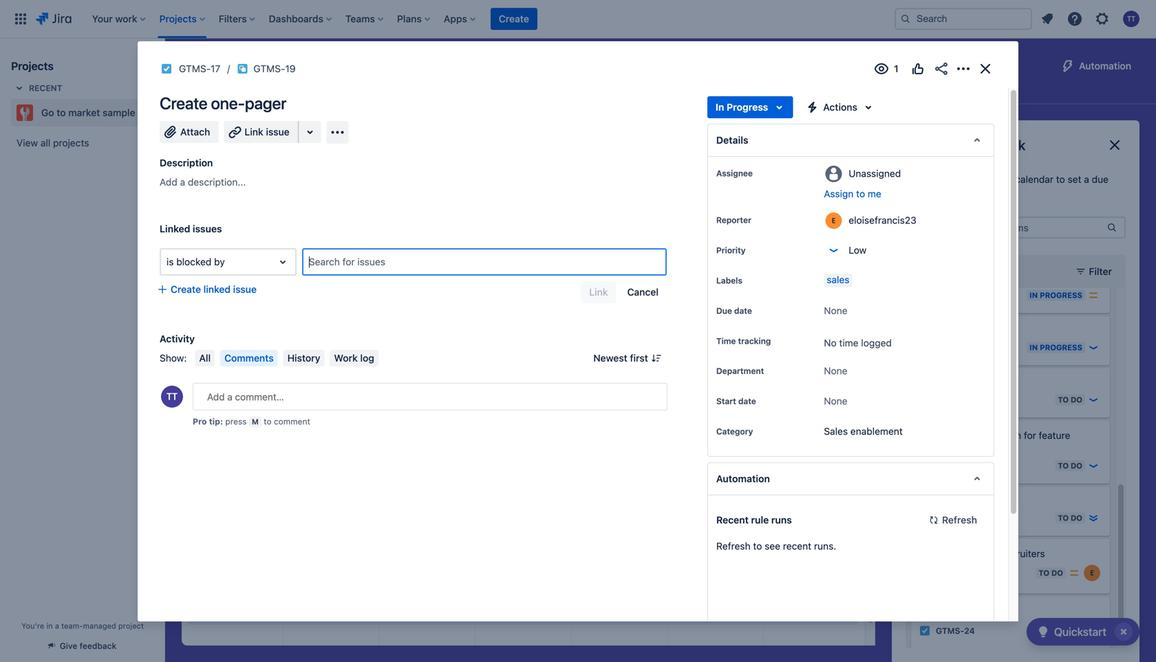 Task type: locate. For each thing, give the bounding box(es) containing it.
progress
[[727, 102, 768, 113], [1040, 291, 1083, 300], [1040, 344, 1083, 352]]

0 horizontal spatial automation
[[717, 474, 770, 485]]

low image
[[1088, 342, 1099, 354], [1088, 395, 1099, 406], [1069, 626, 1080, 637]]

1 task image from the top
[[920, 461, 931, 472]]

all
[[199, 353, 211, 364]]

drag each item onto the calendar to set a due date for your work.
[[906, 174, 1109, 199]]

to do for 24
[[1039, 627, 1064, 636]]

market inside go to market sample link
[[68, 107, 100, 118]]

0 horizontal spatial sample
[[103, 107, 135, 118]]

gtms-24 link
[[936, 626, 975, 638]]

activity
[[160, 334, 195, 345]]

0 vertical spatial date
[[906, 188, 926, 199]]

1 none from the top
[[824, 305, 848, 317]]

your
[[966, 137, 993, 153], [943, 188, 963, 199]]

date for due date
[[734, 306, 752, 316]]

comment
[[274, 417, 310, 427]]

follow
[[920, 549, 948, 560]]

for left feature
[[1024, 430, 1037, 442]]

gtms- for 25
[[690, 341, 722, 353]]

task image left 'gtms-17' link
[[161, 63, 172, 74]]

a right in
[[55, 622, 59, 631]]

a right set
[[1084, 174, 1090, 185]]

reports
[[792, 86, 828, 98]]

0 horizontal spatial create one-pager
[[160, 94, 287, 113]]

link issue button
[[224, 121, 299, 143]]

3 none from the top
[[824, 396, 848, 407]]

lowest image
[[1088, 513, 1099, 524]]

comments button
[[220, 350, 278, 367]]

0 vertical spatial with
[[942, 496, 960, 508]]

one- down in progress button
[[952, 326, 973, 337]]

2 vertical spatial none
[[824, 396, 848, 407]]

cell
[[379, 134, 476, 224], [476, 134, 572, 224], [572, 134, 668, 224]]

all button
[[195, 350, 215, 367]]

link web pages and more image
[[302, 124, 319, 140]]

to up feature
[[1058, 396, 1069, 405]]

issue right link
[[266, 126, 290, 138]]

1 vertical spatial in
[[1030, 291, 1038, 300]]

1 vertical spatial date
[[734, 306, 752, 316]]

assign to me button
[[824, 187, 980, 201]]

menu bar containing all
[[192, 350, 381, 367]]

assign
[[824, 188, 854, 200]]

attach
[[180, 126, 210, 138]]

is blocked by
[[167, 256, 225, 268]]

row containing 17
[[187, 403, 860, 492]]

to left set
[[1057, 174, 1065, 185]]

1 horizontal spatial 17
[[231, 409, 240, 419]]

row
[[187, 134, 860, 224], [187, 224, 860, 313], [187, 313, 860, 403], [187, 403, 860, 492], [187, 492, 860, 582], [187, 582, 860, 663]]

with up gtms-22
[[942, 496, 960, 508]]

0 vertical spatial none
[[824, 305, 848, 317]]

to left me
[[857, 188, 865, 200]]

in progress for medium image
[[1030, 291, 1083, 300]]

1 horizontal spatial sample
[[307, 56, 360, 76]]

search for issues
[[309, 256, 385, 268]]

enablement
[[851, 426, 903, 437]]

menu bar
[[192, 350, 381, 367]]

0 vertical spatial sample
[[307, 56, 360, 76]]

sales link
[[824, 274, 853, 288]]

medium image
[[1069, 568, 1080, 579]]

0 vertical spatial automation
[[1079, 60, 1132, 72]]

2 task image from the top
[[920, 626, 931, 637]]

for inside create one-pager dialog
[[343, 256, 355, 268]]

for right 'search'
[[343, 256, 355, 268]]

jira image
[[36, 11, 71, 27], [36, 11, 71, 27]]

time
[[840, 338, 859, 349]]

your down item
[[943, 188, 963, 199]]

pager
[[245, 94, 287, 113], [973, 326, 999, 337]]

1 horizontal spatial create one-pager
[[920, 326, 999, 337]]

a
[[1084, 174, 1090, 185], [180, 177, 185, 188], [55, 622, 59, 631]]

automation
[[1079, 60, 1132, 72], [717, 474, 770, 485]]

18 link
[[320, 403, 342, 425]]

task image down update
[[920, 461, 931, 472]]

give
[[60, 642, 77, 652]]

2 vertical spatial in progress
[[1030, 344, 1083, 352]]

do inside 'button'
[[1071, 396, 1083, 405]]

21 link
[[609, 403, 631, 425]]

projects
[[11, 60, 54, 73]]

in progress inside in progress dropdown button
[[716, 102, 768, 113]]

1 vertical spatial your
[[943, 188, 963, 199]]

automation right "automation" icon
[[1079, 60, 1132, 72]]

issues right linked
[[193, 223, 222, 235]]

low image down medium image
[[1088, 342, 1099, 354]]

close image
[[978, 61, 994, 77], [1107, 137, 1124, 154]]

task image
[[161, 63, 172, 74], [920, 513, 931, 524]]

schedule your work
[[906, 137, 1026, 153]]

a inside drag each item onto the calendar to set a due date for your work.
[[1084, 174, 1090, 185]]

create one-pager down "ascending" image
[[920, 326, 999, 337]]

create one-pager up search calendar text field
[[160, 94, 287, 113]]

1 vertical spatial issues
[[358, 256, 385, 268]]

for
[[928, 188, 941, 199], [343, 256, 355, 268], [1024, 430, 1037, 442]]

25
[[722, 341, 733, 353]]

date right the due
[[734, 306, 752, 316]]

1 vertical spatial 21
[[965, 462, 974, 471]]

progress up to do 'button'
[[1040, 344, 1083, 352]]

progress for medium image
[[1040, 291, 1083, 300]]

0 vertical spatial one-
[[211, 94, 245, 113]]

2 eloisefrancis23 image from the top
[[1084, 623, 1101, 640]]

0 vertical spatial 17
[[211, 63, 221, 74]]

to
[[1058, 396, 1069, 405], [1058, 462, 1069, 471], [1058, 514, 1069, 523], [1039, 569, 1050, 578], [1039, 627, 1050, 636]]

in
[[716, 102, 724, 113], [1030, 291, 1038, 300], [1030, 344, 1038, 352]]

in progress up to do 'button'
[[1030, 344, 1083, 352]]

for inside update documentation for feature update
[[1024, 430, 1037, 442]]

eloisefrancis23 image
[[1084, 566, 1101, 582], [1084, 623, 1101, 640]]

1 vertical spatial sample
[[103, 107, 135, 118]]

18
[[327, 409, 336, 419]]

0 vertical spatial eloisefrancis23 image
[[1084, 566, 1101, 582]]

1 vertical spatial none
[[824, 365, 848, 377]]

update
[[920, 430, 952, 442]]

in for the top low image
[[1030, 344, 1038, 352]]

your left work
[[966, 137, 993, 153]]

history
[[288, 353, 320, 364]]

1 horizontal spatial a
[[180, 177, 185, 188]]

0 horizontal spatial for
[[343, 256, 355, 268]]

0 horizontal spatial one-
[[211, 94, 245, 113]]

go down recent
[[41, 107, 54, 118]]

the left the recruiters
[[986, 549, 1000, 560]]

the
[[999, 174, 1013, 185], [986, 549, 1000, 560]]

0 vertical spatial for
[[928, 188, 941, 199]]

pager up link issue
[[245, 94, 287, 113]]

1 horizontal spatial go
[[209, 56, 230, 76]]

to left quickstart
[[1039, 627, 1050, 636]]

a inside dialog
[[180, 177, 185, 188]]

a right "add"
[[180, 177, 185, 188]]

0 horizontal spatial task image
[[161, 63, 172, 74]]

create inside create linked issue button
[[171, 284, 201, 295]]

eloisefrancis23 image right medium icon
[[1084, 566, 1101, 582]]

0 vertical spatial market
[[252, 56, 303, 76]]

1 vertical spatial issue
[[233, 284, 257, 295]]

17 right tip:
[[231, 409, 240, 419]]

none for due date
[[824, 305, 848, 317]]

details element
[[708, 124, 995, 157]]

eloisefrancis23 image for the bottommost low image
[[1084, 623, 1101, 640]]

issues
[[193, 223, 222, 235], [358, 256, 385, 268]]

low image
[[1088, 461, 1099, 472]]

0 vertical spatial 21
[[615, 409, 624, 419]]

0 vertical spatial create one-pager
[[160, 94, 287, 113]]

1 horizontal spatial one-
[[952, 326, 973, 337]]

date down drag
[[906, 188, 926, 199]]

automation down category
[[717, 474, 770, 485]]

sample up view all projects 'link'
[[103, 107, 135, 118]]

1 vertical spatial close image
[[1107, 137, 1124, 154]]

to right m
[[264, 417, 272, 427]]

to inside button
[[857, 188, 865, 200]]

task image left gtms-24 link
[[920, 626, 931, 637]]

1 vertical spatial automation
[[717, 474, 770, 485]]

1 horizontal spatial with
[[965, 549, 983, 560]]

2 vertical spatial in
[[1030, 344, 1038, 352]]

in progress left medium image
[[1030, 291, 1083, 300]]

let
[[736, 341, 750, 353]]

follow up with the recruiters
[[920, 549, 1045, 560]]

25 cell
[[283, 492, 379, 582]]

issue right linked
[[233, 284, 257, 295]]

date
[[906, 188, 926, 199], [734, 306, 752, 316], [739, 397, 756, 406]]

5 row from the top
[[187, 492, 860, 582]]

progress inside button
[[1040, 291, 1083, 300]]

0 vertical spatial progress
[[727, 102, 768, 113]]

to left lowest image
[[1058, 514, 1069, 523]]

none down sales link
[[824, 305, 848, 317]]

market up view all projects 'link'
[[68, 107, 100, 118]]

in left medium image
[[1030, 291, 1038, 300]]

low image inside to do 'button'
[[1088, 395, 1099, 406]]

automation image
[[1060, 58, 1077, 74]]

2 horizontal spatial for
[[1024, 430, 1037, 442]]

progress inside dropdown button
[[727, 102, 768, 113]]

1 vertical spatial 19
[[423, 409, 432, 419]]

eloisefrancis23
[[849, 215, 917, 226]]

gtms-19
[[254, 63, 296, 74]]

0 vertical spatial the
[[999, 174, 1013, 185]]

your inside drag each item onto the calendar to set a due date for your work.
[[943, 188, 963, 199]]

grid
[[187, 109, 860, 663]]

to do for 22
[[1058, 514, 1083, 523]]

cancel button
[[619, 282, 667, 304]]

0 horizontal spatial issue
[[233, 284, 257, 295]]

1 horizontal spatial go to market sample
[[209, 56, 360, 76]]

1 vertical spatial for
[[343, 256, 355, 268]]

sat row
[[187, 184, 860, 209]]

progress down issues at the right top of the page
[[727, 102, 768, 113]]

in inside dropdown button
[[716, 102, 724, 113]]

update documentation for feature update
[[920, 430, 1071, 455]]

21 down newest first
[[615, 409, 624, 419]]

1 vertical spatial market
[[68, 107, 100, 118]]

0 vertical spatial task image
[[920, 461, 931, 472]]

cancel
[[628, 287, 659, 298]]

check image
[[1035, 624, 1052, 641]]

issue
[[266, 126, 290, 138], [233, 284, 257, 295]]

issues right 'search'
[[358, 256, 385, 268]]

0 vertical spatial issue
[[266, 126, 290, 138]]

1 column header from the left
[[283, 184, 379, 209]]

0 horizontal spatial go
[[41, 107, 54, 118]]

21 inside grid
[[615, 409, 624, 419]]

give feedback button
[[40, 635, 125, 658]]

eloisefrancis23 image left dismiss quickstart icon
[[1084, 623, 1101, 640]]

recruiters
[[1003, 549, 1045, 560]]

0 horizontal spatial 21
[[615, 409, 624, 419]]

to for gtms-24
[[1039, 627, 1050, 636]]

0 vertical spatial issues
[[193, 223, 222, 235]]

medium image
[[1088, 290, 1099, 301]]

1 horizontal spatial automation
[[1079, 60, 1132, 72]]

low image up low icon
[[1088, 395, 1099, 406]]

drag
[[906, 174, 927, 185]]

linked issues
[[160, 223, 222, 235]]

gtms- for 21
[[936, 462, 965, 471]]

search image
[[900, 13, 911, 24]]

1 eloisefrancis23 image from the top
[[1084, 566, 1101, 582]]

1 horizontal spatial for
[[928, 188, 941, 199]]

0 horizontal spatial 17
[[211, 63, 221, 74]]

1 vertical spatial low image
[[1088, 395, 1099, 406]]

Select an action for your linked issues text field
[[167, 255, 169, 269]]

low image right check image
[[1069, 626, 1080, 637]]

create linked issue
[[171, 284, 257, 295]]

in for medium image
[[1030, 291, 1038, 300]]

22
[[965, 514, 975, 523]]

to do inside 'button'
[[1058, 396, 1083, 405]]

pager down in progress button
[[973, 326, 999, 337]]

the right the onto
[[999, 174, 1013, 185]]

task image for gtms-24
[[920, 626, 931, 637]]

2 horizontal spatial a
[[1084, 174, 1090, 185]]

21 down update documentation for feature update
[[965, 462, 974, 471]]

0 horizontal spatial your
[[943, 188, 963, 199]]

to for gtms-21
[[1058, 462, 1069, 471]]

in
[[46, 622, 53, 631]]

go left sub task image
[[209, 56, 230, 76]]

1 vertical spatial task image
[[920, 626, 931, 637]]

1 vertical spatial progress
[[1040, 291, 1083, 300]]

date inside drag each item onto the calendar to set a due date for your work.
[[906, 188, 926, 199]]

column header
[[283, 184, 379, 209], [379, 184, 476, 209], [476, 184, 572, 209], [572, 184, 668, 209]]

2 vertical spatial progress
[[1040, 344, 1083, 352]]

19
[[285, 63, 296, 74], [423, 409, 432, 419]]

in progress for the top low image
[[1030, 344, 1083, 352]]

sample right copy link to issue icon
[[307, 56, 360, 76]]

no time logged
[[824, 338, 892, 349]]

1 vertical spatial task image
[[920, 513, 931, 524]]

do for gtms-21
[[1071, 462, 1083, 471]]

20 link
[[513, 403, 535, 425]]

0 horizontal spatial pager
[[245, 94, 287, 113]]

0 vertical spatial your
[[966, 137, 993, 153]]

gtms-17
[[179, 63, 221, 74]]

add a description...
[[160, 177, 246, 188]]

1 vertical spatial 17
[[231, 409, 240, 419]]

2 vertical spatial date
[[739, 397, 756, 406]]

1 horizontal spatial task image
[[920, 513, 931, 524]]

0 vertical spatial task image
[[161, 63, 172, 74]]

0 vertical spatial close image
[[978, 61, 994, 77]]

1 vertical spatial one-
[[952, 326, 973, 337]]

to left low icon
[[1058, 462, 1069, 471]]

task image
[[920, 461, 931, 472], [920, 626, 931, 637]]

4 row from the top
[[187, 403, 860, 492]]

1 horizontal spatial pager
[[973, 326, 999, 337]]

2 vertical spatial for
[[1024, 430, 1037, 442]]

add app image
[[330, 124, 346, 141]]

0 horizontal spatial market
[[68, 107, 100, 118]]

issues link
[[744, 80, 779, 105]]

in inside button
[[1030, 291, 1038, 300]]

1 vertical spatial eloisefrancis23 image
[[1084, 623, 1101, 640]]

17 inside create one-pager dialog
[[211, 63, 221, 74]]

go to market sample up view all projects 'link'
[[41, 107, 135, 118]]

none down no
[[824, 365, 848, 377]]

task image down blitz at the bottom of page
[[920, 513, 931, 524]]

gtms- for 24
[[936, 627, 965, 636]]

new link
[[640, 80, 733, 105]]

1 horizontal spatial 21
[[965, 462, 974, 471]]

for down each on the right of page
[[928, 188, 941, 199]]

in up to do 'button'
[[1030, 344, 1038, 352]]

1 horizontal spatial issue
[[266, 126, 290, 138]]

17 up summary
[[211, 63, 221, 74]]

to inside drag each item onto the calendar to set a due date for your work.
[[1057, 174, 1065, 185]]

in progress inside in progress button
[[1030, 291, 1083, 300]]

none up sales
[[824, 396, 848, 407]]

3 row from the top
[[187, 313, 860, 403]]

market right sub task image
[[252, 56, 303, 76]]

0 vertical spatial in progress
[[716, 102, 768, 113]]

one- up search calendar text field
[[211, 94, 245, 113]]

unassigned
[[849, 168, 901, 179]]

close image right actions icon in the right of the page
[[978, 61, 994, 77]]

in progress down issues at the right top of the page
[[716, 102, 768, 113]]

0 horizontal spatial issues
[[193, 223, 222, 235]]

task image for gtms-21
[[920, 461, 931, 472]]

one-
[[211, 94, 245, 113], [952, 326, 973, 337]]

in down new
[[716, 102, 724, 113]]

newest
[[594, 353, 628, 364]]

automation element
[[708, 463, 995, 496]]

tab list containing summary
[[173, 80, 1007, 105]]

1 horizontal spatial 19
[[423, 409, 432, 419]]

1 horizontal spatial market
[[252, 56, 303, 76]]

tab list
[[173, 80, 1007, 105]]

date right start
[[739, 397, 756, 406]]

reports link
[[790, 80, 831, 105]]

summary
[[184, 86, 228, 98]]

date for start date
[[739, 397, 756, 406]]

work log
[[334, 353, 374, 364]]

go to market sample up link issue
[[209, 56, 360, 76]]

2 none from the top
[[824, 365, 848, 377]]

with right up
[[965, 549, 983, 560]]

work.
[[965, 188, 990, 199]]

close image up due
[[1107, 137, 1124, 154]]

1 vertical spatial in progress
[[1030, 291, 1083, 300]]

to down recent
[[57, 107, 66, 118]]

0 vertical spatial pager
[[245, 94, 287, 113]]

0 vertical spatial 19
[[285, 63, 296, 74]]

blocked
[[176, 256, 212, 268]]

go to market sample
[[209, 56, 360, 76], [41, 107, 135, 118]]

0 horizontal spatial go to market sample
[[41, 107, 135, 118]]

26 cell
[[379, 492, 476, 582]]

0 horizontal spatial 19
[[285, 63, 296, 74]]

you're in a team-managed project
[[21, 622, 144, 631]]

progress left medium image
[[1040, 291, 1083, 300]]

logged
[[861, 338, 892, 349]]



Task type: vqa. For each thing, say whether or not it's contained in the screenshot.
the topmost 6
no



Task type: describe. For each thing, give the bounding box(es) containing it.
none for start date
[[824, 396, 848, 407]]

start
[[717, 397, 736, 406]]

Search unscheduled items text field
[[907, 218, 1106, 238]]

each
[[930, 174, 951, 185]]

be
[[761, 341, 773, 353]]

2 row from the top
[[187, 224, 860, 313]]

create one-pager inside dialog
[[160, 94, 287, 113]]

to down the recruiters
[[1039, 569, 1050, 578]]

to inside 'button'
[[1058, 396, 1069, 405]]

set
[[1068, 174, 1082, 185]]

gtms-22 link
[[936, 513, 975, 525]]

create inside create button
[[499, 13, 529, 24]]

up
[[951, 549, 962, 560]]

3 column header from the left
[[476, 184, 572, 209]]

in progress button
[[911, 264, 1110, 314]]

do for gtms-24
[[1052, 627, 1064, 636]]

gtms- for 17
[[179, 63, 211, 74]]

copy link to issue image
[[293, 63, 304, 74]]

sub task image
[[237, 63, 248, 74]]

labels
[[717, 276, 743, 286]]

in progress button
[[708, 96, 793, 118]]

dismiss quickstart image
[[1113, 622, 1135, 644]]

first
[[630, 353, 648, 364]]

0 horizontal spatial close image
[[978, 61, 994, 77]]

gtms-25 let it be
[[690, 341, 773, 353]]

gtms-19 link
[[254, 61, 296, 77]]

1 vertical spatial pager
[[973, 326, 999, 337]]

4 column header from the left
[[572, 184, 668, 209]]

1 vertical spatial with
[[965, 549, 983, 560]]

item
[[954, 174, 973, 185]]

newest first
[[594, 353, 648, 364]]

3 cell from the left
[[572, 134, 668, 224]]

tip:
[[209, 417, 223, 427]]

update
[[920, 444, 951, 455]]

one- inside dialog
[[211, 94, 245, 113]]

history button
[[283, 350, 325, 367]]

to left the gtms-19
[[234, 56, 249, 76]]

Search field
[[895, 8, 1033, 30]]

collapse recent projects image
[[11, 80, 28, 96]]

me
[[868, 188, 882, 200]]

for inside drag each item onto the calendar to set a due date for your work.
[[928, 188, 941, 199]]

0 horizontal spatial with
[[942, 496, 960, 508]]

none for department
[[824, 365, 848, 377]]

20
[[518, 409, 529, 419]]

sales
[[827, 274, 850, 286]]

create one-pager dialog
[[138, 41, 1019, 663]]

gtms-24
[[936, 627, 975, 636]]

19 inside create one-pager dialog
[[285, 63, 296, 74]]

team-
[[61, 622, 83, 631]]

no
[[824, 338, 837, 349]]

give feedback
[[60, 642, 116, 652]]

automation inside 'button'
[[1079, 60, 1132, 72]]

row containing gtms-25
[[187, 313, 860, 403]]

attach button
[[160, 121, 218, 143]]

gtms- for 19
[[254, 63, 285, 74]]

sat
[[804, 197, 820, 207]]

tracking
[[738, 337, 771, 346]]

dev
[[963, 496, 979, 508]]

gtms-21 link
[[936, 461, 974, 472]]

to for gtms-22
[[1058, 514, 1069, 523]]

1 vertical spatial create one-pager
[[920, 326, 999, 337]]

work log button
[[330, 350, 379, 367]]

press
[[225, 417, 247, 427]]

reporter
[[717, 215, 752, 225]]

issue inside button
[[266, 126, 290, 138]]

work
[[996, 137, 1026, 153]]

primary element
[[8, 0, 884, 38]]

1 vertical spatial the
[[986, 549, 1000, 560]]

quickstart
[[1055, 626, 1107, 639]]

add
[[160, 177, 177, 188]]

0 horizontal spatial a
[[55, 622, 59, 631]]

actions image
[[956, 61, 972, 77]]

recent
[[29, 83, 62, 93]]

27 cell
[[476, 492, 572, 582]]

1 horizontal spatial your
[[966, 137, 993, 153]]

schedule
[[906, 137, 963, 153]]

onto
[[976, 174, 996, 185]]

issues
[[747, 86, 776, 98]]

pager inside dialog
[[245, 94, 287, 113]]

is
[[167, 256, 174, 268]]

create linked issue button
[[151, 282, 265, 298]]

assignee
[[717, 169, 753, 178]]

Search calendar text field
[[183, 120, 288, 140]]

description
[[160, 157, 213, 169]]

0 vertical spatial go
[[209, 56, 230, 76]]

Linked issues text field
[[309, 255, 312, 269]]

issue inside button
[[233, 284, 257, 295]]

to do for 21
[[1058, 462, 1083, 471]]

17 link
[[224, 403, 246, 425]]

sales enablement
[[824, 426, 903, 437]]

time tracking
[[717, 337, 771, 346]]

1 cell from the left
[[379, 134, 476, 224]]

blitz
[[920, 496, 939, 508]]

sat link
[[801, 184, 823, 209]]

sales
[[824, 426, 848, 437]]

quickstart button
[[1027, 619, 1140, 646]]

2 vertical spatial low image
[[1069, 626, 1080, 637]]

cancel group
[[581, 282, 667, 304]]

the inside drag each item onto the calendar to set a due date for your work.
[[999, 174, 1013, 185]]

pro tip: press m to comment
[[193, 417, 310, 427]]

automation inside create one-pager dialog
[[717, 474, 770, 485]]

gtms-22
[[936, 514, 975, 523]]

department
[[717, 366, 764, 376]]

ascending image
[[977, 264, 993, 280]]

low
[[849, 245, 867, 256]]

view all projects
[[17, 137, 89, 149]]

menu bar inside create one-pager dialog
[[192, 350, 381, 367]]

m
[[252, 418, 259, 427]]

go to market sample link
[[11, 99, 149, 127]]

you're
[[21, 622, 44, 631]]

6 row from the top
[[187, 582, 860, 663]]

start date
[[717, 397, 756, 406]]

do for gtms-22
[[1071, 514, 1083, 523]]

linked
[[160, 223, 190, 235]]

blitz with dev team
[[920, 496, 1004, 508]]

1 vertical spatial go to market sample
[[41, 107, 135, 118]]

eloisefrancis23 image for medium icon
[[1084, 566, 1101, 582]]

0 vertical spatial go to market sample
[[209, 56, 360, 76]]

category
[[717, 427, 753, 437]]

linked
[[204, 284, 231, 295]]

more information about this user image
[[826, 213, 842, 229]]

1 row from the top
[[187, 134, 860, 224]]

19 link
[[416, 403, 438, 425]]

2024
[[214, 153, 239, 165]]

grid containing gtms-25
[[187, 109, 860, 663]]

view
[[17, 137, 38, 149]]

28 cell
[[572, 492, 668, 582]]

2 column header from the left
[[379, 184, 476, 209]]

1 horizontal spatial close image
[[1107, 137, 1124, 154]]

feature
[[1039, 430, 1071, 442]]

gtms-17 link
[[179, 61, 221, 77]]

vote options: no one has voted for this issue yet. image
[[910, 61, 927, 77]]

0 vertical spatial low image
[[1088, 342, 1099, 354]]

march
[[182, 153, 211, 165]]

17 inside grid
[[231, 409, 240, 419]]

1 vertical spatial go
[[41, 107, 54, 118]]

progress for the top low image
[[1040, 344, 1083, 352]]

gtms- for 22
[[936, 514, 965, 523]]

to do button
[[911, 369, 1110, 418]]

15 link
[[705, 314, 727, 336]]

link issue
[[245, 126, 290, 138]]

assign to me
[[824, 188, 882, 200]]

march 2024
[[182, 153, 239, 165]]

open image
[[275, 254, 291, 271]]

due date
[[717, 306, 752, 316]]

2 cell from the left
[[476, 134, 572, 224]]

Add a comment… field
[[193, 383, 668, 411]]

create banner
[[0, 0, 1157, 39]]

1 horizontal spatial issues
[[358, 256, 385, 268]]



